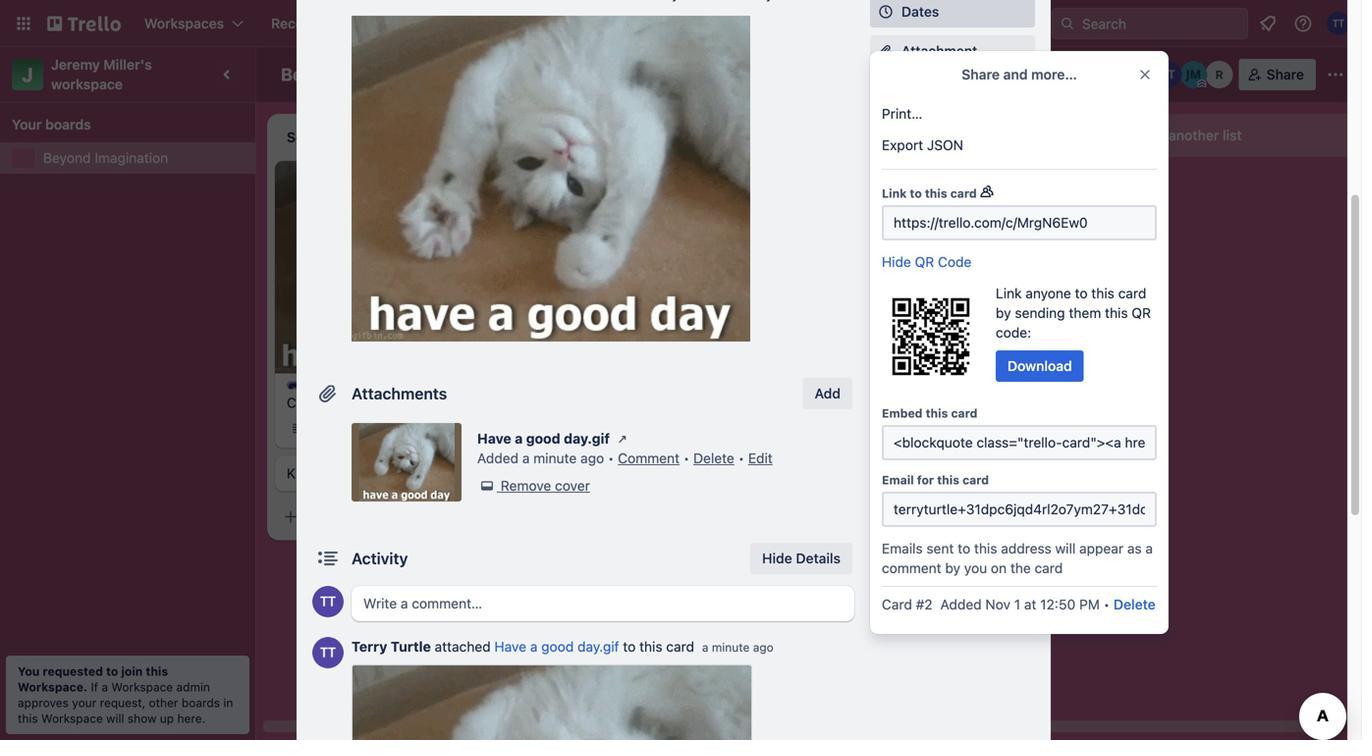 Task type: describe. For each thing, give the bounding box(es) containing it.
emails sent to this address will appear as a comment by you on the card
[[882, 541, 1153, 577]]

add button button
[[870, 234, 1035, 265]]

0 vertical spatial share button
[[1239, 59, 1316, 90]]

download
[[1008, 358, 1072, 374]]

2 vertical spatial sm image
[[613, 429, 633, 449]]

card down add power-ups link
[[951, 187, 977, 200]]

card #2 added nov 1 at 12:50 pm • delete
[[882, 597, 1156, 613]]

1 vertical spatial terry turtle (terryturtle) image
[[495, 417, 519, 440]]

add power-ups link
[[870, 153, 1035, 185]]

1 vertical spatial day.gif
[[578, 639, 619, 655]]

0 vertical spatial minute
[[534, 450, 577, 467]]

delete link
[[694, 450, 735, 467]]

kickoff meeting link
[[287, 464, 515, 484]]

minute inside terry turtle attached have a good day.gif to this card a minute ago
[[712, 641, 750, 655]]

edit
[[748, 450, 773, 467]]

automation image
[[1029, 59, 1057, 86]]

custom fields
[[902, 82, 994, 98]]

appear
[[1080, 541, 1124, 557]]

0 vertical spatial good
[[526, 431, 561, 447]]

turtle
[[391, 639, 431, 655]]

jeremy miller's workspace
[[51, 56, 156, 92]]

thinking link
[[566, 181, 794, 200]]

have a good day.gif link
[[495, 639, 619, 655]]

code
[[938, 254, 972, 270]]

0 horizontal spatial beyond imagination
[[43, 150, 168, 166]]

to for you requested to join this workspace.
[[106, 665, 118, 679]]

#2
[[916, 597, 933, 613]]

list
[[1223, 127, 1242, 143]]

create button
[[570, 8, 637, 39]]

Search field
[[1076, 9, 1248, 38]]

back to home image
[[47, 8, 121, 39]]

delete button
[[1114, 595, 1156, 615]]

create instagram
[[287, 395, 396, 411]]

you
[[18, 665, 40, 679]]

edit link
[[748, 450, 773, 467]]

link anyone to this card by sending them this qr code:
[[996, 285, 1151, 341]]

here.
[[177, 712, 205, 726]]

attachments
[[352, 385, 447, 403]]

attachment button
[[870, 35, 1035, 67]]

approves
[[18, 696, 69, 710]]

0 notifications image
[[1256, 12, 1280, 35]]

move link
[[870, 312, 1035, 344]]

terry turtle attached have a good day.gif to this card a minute ago
[[352, 639, 774, 655]]

archive
[[902, 446, 951, 463]]

open information menu image
[[1294, 14, 1313, 33]]

code:
[[996, 325, 1032, 341]]

cover
[[555, 478, 590, 494]]

1
[[1015, 597, 1021, 613]]

Link to this card text field
[[882, 205, 1157, 241]]

more…
[[1031, 66, 1077, 83]]

to for link anyone to this card by sending them this qr code:
[[1075, 285, 1088, 302]]

to up automation
[[910, 187, 922, 200]]

r
[[1216, 68, 1224, 82]]

a inside the 'emails sent to this address will appear as a comment by you on the card'
[[1146, 541, 1153, 557]]

thoughts thinking
[[566, 170, 640, 198]]

custom
[[902, 82, 952, 98]]

download link
[[996, 351, 1084, 382]]

0 horizontal spatial workspace
[[41, 712, 103, 726]]

card inside the 'emails sent to this address will appear as a comment by you on the card'
[[1035, 560, 1063, 577]]

to for emails sent to this address will appear as a comment by you on the card
[[958, 541, 971, 557]]

1 horizontal spatial share
[[962, 66, 1000, 83]]

make template link
[[870, 391, 1035, 422]]

hide for hide details
[[762, 551, 792, 567]]

comment
[[882, 560, 942, 577]]

0 vertical spatial terry turtle (terryturtle) image
[[1155, 61, 1182, 88]]

card up automation
[[905, 178, 934, 194]]

share for bottommost share button
[[902, 486, 939, 502]]

card inside link anyone to this card by sending them this qr code:
[[1119, 285, 1147, 302]]

comment link
[[618, 450, 680, 467]]

sm image for archive
[[876, 445, 896, 465]]

0 horizontal spatial ups
[[911, 133, 934, 146]]

export
[[882, 137, 924, 153]]

1 vertical spatial terry turtle (terryturtle) image
[[312, 638, 344, 669]]

card
[[882, 597, 912, 613]]

1 vertical spatial share button
[[870, 478, 1035, 510]]

other
[[149, 696, 178, 710]]

remove cover link
[[477, 476, 590, 496]]

in
[[223, 696, 233, 710]]

1 horizontal spatial delete
[[1114, 597, 1156, 613]]

12:50
[[1040, 597, 1076, 613]]

activity
[[352, 550, 408, 568]]

boards inside "element"
[[45, 116, 91, 133]]

1 horizontal spatial workspace
[[111, 681, 173, 694]]

as
[[1128, 541, 1142, 557]]

embed this card
[[882, 407, 978, 420]]

Embed this card text field
[[882, 425, 1157, 461]]

1 vertical spatial good
[[541, 639, 574, 655]]

0 vertical spatial added
[[477, 450, 519, 467]]

this inside if a workspace admin approves your request, other boards in this workspace will show up here.
[[18, 712, 38, 726]]

add for add button button
[[902, 241, 928, 257]]

hide qr code
[[882, 254, 972, 270]]

add button
[[902, 241, 974, 257]]

r button
[[1206, 61, 1233, 88]]

jeremy
[[51, 56, 100, 73]]

button
[[931, 241, 974, 257]]

link for link to this card
[[882, 187, 907, 200]]

this inside you requested to join this workspace.
[[146, 665, 168, 679]]

export json link
[[870, 130, 1169, 161]]

workspace.
[[18, 681, 88, 694]]

comment
[[618, 450, 680, 467]]

beyond imagination link
[[43, 148, 244, 168]]

remove
[[501, 478, 551, 494]]

copy
[[902, 359, 935, 375]]

card up archive link
[[951, 407, 978, 420]]

share for the top share button
[[1267, 66, 1304, 83]]

up
[[160, 712, 174, 726]]

json
[[927, 137, 964, 153]]

card down archive link
[[963, 473, 989, 487]]

on
[[991, 560, 1007, 577]]

add inside add 'button'
[[815, 386, 841, 402]]

link to this card
[[882, 187, 977, 200]]

0 horizontal spatial beyond
[[43, 150, 91, 166]]

•
[[1104, 597, 1110, 613]]

1 vertical spatial imagination
[[95, 150, 168, 166]]

star or unstar board image
[[470, 67, 486, 83]]

email for this card
[[882, 473, 989, 487]]

make template
[[902, 398, 998, 415]]

1 vertical spatial added
[[941, 597, 982, 613]]



Task type: locate. For each thing, give the bounding box(es) containing it.
ups
[[911, 133, 934, 146], [977, 161, 1003, 177]]

delete right the •
[[1114, 597, 1156, 613]]

address
[[1001, 541, 1052, 557]]

1 vertical spatial minute
[[712, 641, 750, 655]]

link
[[882, 187, 907, 200], [996, 285, 1022, 302]]

ups up link to this card text box
[[977, 161, 1003, 177]]

1 horizontal spatial ups
[[977, 161, 1003, 177]]

workspace down your
[[41, 712, 103, 726]]

ago inside terry turtle attached have a good day.gif to this card a minute ago
[[753, 641, 774, 655]]

primary element
[[0, 0, 1362, 47]]

by up code:
[[996, 305, 1011, 321]]

add a card down thinking
[[585, 225, 655, 242]]

instagram
[[333, 395, 396, 411]]

boards down admin
[[182, 696, 220, 710]]

to left join
[[106, 665, 118, 679]]

beyond
[[281, 64, 344, 85], [43, 150, 91, 166]]

add a card button down the thinking link
[[554, 218, 774, 250]]

ago
[[581, 450, 604, 467], [753, 641, 774, 655]]

day.gif down write a comment text field
[[578, 639, 619, 655]]

this inside the 'emails sent to this address will appear as a comment by you on the card'
[[974, 541, 997, 557]]

to up 'them' in the right top of the page
[[1075, 285, 1088, 302]]

will inside the 'emails sent to this address will appear as a comment by you on the card'
[[1056, 541, 1076, 557]]

1 horizontal spatial add a card button
[[833, 171, 1053, 202]]

terry turtle (terryturtle) image right close popover image
[[1155, 61, 1182, 88]]

1 vertical spatial ago
[[753, 641, 774, 655]]

beyond imagination inside text field
[[281, 64, 448, 85]]

sm image
[[876, 397, 896, 416], [876, 445, 896, 465], [477, 476, 497, 496]]

sm image
[[876, 318, 896, 338], [876, 358, 896, 377], [613, 429, 633, 449]]

thoughts
[[585, 170, 640, 184]]

customize views image
[[626, 65, 646, 84]]

0 vertical spatial create
[[582, 15, 625, 31]]

link inside link anyone to this card by sending them this qr code:
[[996, 285, 1022, 302]]

Email for this card text field
[[882, 492, 1157, 527]]

1 vertical spatial beyond
[[43, 150, 91, 166]]

copy link
[[870, 352, 1035, 383]]

sent
[[927, 541, 954, 557]]

if a workspace admin approves your request, other boards in this workspace will show up here.
[[18, 681, 233, 726]]

if
[[91, 681, 98, 694]]

0 horizontal spatial will
[[106, 712, 124, 726]]

0 vertical spatial will
[[1056, 541, 1076, 557]]

0 horizontal spatial imagination
[[95, 150, 168, 166]]

and
[[1003, 66, 1028, 83]]

1 horizontal spatial ago
[[753, 641, 774, 655]]

nov
[[986, 597, 1011, 613]]

add for the top add a card button
[[864, 178, 890, 194]]

share button down '0 notifications' image
[[1239, 59, 1316, 90]]

qr code for: https://trello.com/c/mrgn6ew0 image
[[882, 288, 980, 386]]

details
[[796, 551, 841, 567]]

sm image inside 'copy' link
[[876, 358, 896, 377]]

0 vertical spatial beyond
[[281, 64, 344, 85]]

add another list button
[[1104, 114, 1362, 157]]

add left make on the right of page
[[815, 386, 841, 402]]

j
[[22, 63, 33, 86]]

1 horizontal spatial beyond
[[281, 64, 344, 85]]

add left another
[[1139, 127, 1165, 143]]

have
[[477, 431, 511, 447], [495, 639, 527, 655]]

to
[[910, 187, 922, 200], [1075, 285, 1088, 302], [958, 541, 971, 557], [623, 639, 636, 655], [106, 665, 118, 679]]

2 horizontal spatial share
[[1267, 66, 1304, 83]]

share left show menu icon
[[1267, 66, 1304, 83]]

added a minute ago
[[477, 450, 604, 467]]

attachment
[[902, 43, 978, 59]]

0 horizontal spatial power-
[[870, 133, 911, 146]]

by inside the 'emails sent to this address will appear as a comment by you on the card'
[[945, 560, 961, 577]]

beyond imagination
[[281, 64, 448, 85], [43, 150, 168, 166]]

0 vertical spatial beyond imagination
[[281, 64, 448, 85]]

link up automation
[[882, 187, 907, 200]]

0 vertical spatial link
[[882, 187, 907, 200]]

a inside terry turtle attached have a good day.gif to this card a minute ago
[[702, 641, 709, 655]]

create for create instagram
[[287, 395, 329, 411]]

1 vertical spatial power-
[[931, 161, 977, 177]]

1 vertical spatial delete
[[1114, 597, 1156, 613]]

request,
[[100, 696, 146, 710]]

0 vertical spatial qr
[[915, 254, 934, 270]]

ago up cover
[[581, 450, 604, 467]]

0 vertical spatial by
[[996, 305, 1011, 321]]

Write a comment text field
[[352, 586, 855, 622]]

add inside add power-ups link
[[902, 161, 928, 177]]

add power-ups
[[902, 161, 1003, 177]]

good
[[526, 431, 561, 447], [541, 639, 574, 655]]

join
[[121, 665, 143, 679]]

ago down hide details link
[[753, 641, 774, 655]]

terry turtle (terryturtle) image
[[1327, 12, 1351, 35], [495, 417, 519, 440], [312, 586, 344, 618]]

0 horizontal spatial add a card
[[585, 225, 655, 242]]

power- down the print…
[[870, 133, 911, 146]]

1 horizontal spatial add a card
[[864, 178, 934, 194]]

boards inside if a workspace admin approves your request, other boards in this workspace will show up here.
[[182, 696, 220, 710]]

qr right 'them' in the right top of the page
[[1132, 305, 1151, 321]]

0 vertical spatial day.gif
[[564, 431, 610, 447]]

1 horizontal spatial added
[[941, 597, 982, 613]]

your
[[12, 116, 42, 133]]

sm image inside make template link
[[876, 397, 896, 416]]

1 horizontal spatial beyond imagination
[[281, 64, 448, 85]]

workspace visible image
[[505, 67, 521, 83]]

1 horizontal spatial terry turtle (terryturtle) image
[[1155, 61, 1182, 88]]

add
[[1139, 127, 1165, 143], [902, 161, 928, 177], [864, 178, 890, 194], [585, 225, 611, 242], [902, 241, 928, 257], [815, 386, 841, 402]]

rubyanndersson (rubyanndersson) image
[[1206, 61, 1233, 88]]

will left the appear
[[1056, 541, 1076, 557]]

1 vertical spatial will
[[106, 712, 124, 726]]

1 vertical spatial by
[[945, 560, 961, 577]]

1 vertical spatial have
[[495, 639, 527, 655]]

sm image left make on the right of page
[[876, 397, 896, 416]]

add down automation
[[902, 241, 928, 257]]

link for link anyone to this card by sending them this qr code:
[[996, 285, 1022, 302]]

hide
[[882, 254, 911, 270], [762, 551, 792, 567]]

good up added a minute ago
[[526, 431, 561, 447]]

add a card up automation
[[864, 178, 934, 194]]

added right #2
[[941, 597, 982, 613]]

a inside if a workspace admin approves your request, other boards in this workspace will show up here.
[[102, 681, 108, 694]]

move
[[902, 320, 937, 336]]

1 vertical spatial link
[[996, 285, 1022, 302]]

0 horizontal spatial terry turtle (terryturtle) image
[[312, 586, 344, 618]]

0 vertical spatial delete
[[694, 450, 735, 467]]

sm image for remove cover
[[477, 476, 497, 496]]

template
[[940, 398, 998, 415]]

by inside link anyone to this card by sending them this qr code:
[[996, 305, 1011, 321]]

to inside link anyone to this card by sending them this qr code:
[[1075, 285, 1088, 302]]

card down the thinking link
[[626, 225, 655, 242]]

this
[[925, 187, 948, 200], [1092, 285, 1115, 302], [1105, 305, 1128, 321], [926, 407, 948, 420], [937, 473, 960, 487], [974, 541, 997, 557], [640, 639, 663, 655], [146, 665, 168, 679], [18, 712, 38, 726]]

terry turtle (terryturtle) image left the terry
[[312, 638, 344, 669]]

day.gif up cover
[[564, 431, 610, 447]]

the
[[1011, 560, 1031, 577]]

0 vertical spatial hide
[[882, 254, 911, 270]]

show menu image
[[1326, 65, 1346, 84]]

ups down the print…
[[911, 133, 934, 146]]

1 vertical spatial sm image
[[876, 445, 896, 465]]

add for add power-ups link
[[902, 161, 928, 177]]

card
[[905, 178, 934, 194], [951, 187, 977, 200], [626, 225, 655, 242], [1119, 285, 1147, 302], [951, 407, 978, 420], [963, 473, 989, 487], [1035, 560, 1063, 577], [666, 639, 695, 655]]

to inside the 'emails sent to this address will appear as a comment by you on the card'
[[958, 541, 971, 557]]

0 horizontal spatial create
[[287, 395, 329, 411]]

0 horizontal spatial share
[[902, 486, 939, 502]]

qr inside link anyone to this card by sending them this qr code:
[[1132, 305, 1151, 321]]

1 vertical spatial add a card button
[[554, 218, 774, 250]]

0 vertical spatial ago
[[581, 450, 604, 467]]

card left a minute ago link on the right of the page
[[666, 639, 695, 655]]

add a card button
[[833, 171, 1053, 202], [554, 218, 774, 250]]

add for add another list button
[[1139, 127, 1165, 143]]

0 vertical spatial sm image
[[876, 397, 896, 416]]

color: purple, title: none image
[[287, 382, 326, 389]]

print…
[[882, 106, 923, 122]]

sm image up comment
[[613, 429, 633, 449]]

a minute ago link
[[702, 641, 774, 655]]

add inside add button button
[[902, 241, 928, 257]]

imagination left "star or unstar board" image
[[349, 64, 448, 85]]

close popover image
[[1137, 67, 1153, 83]]

you requested to join this workspace.
[[18, 665, 168, 694]]

share button
[[1239, 59, 1316, 90], [870, 478, 1035, 510]]

qr left code
[[915, 254, 934, 270]]

create for create
[[582, 15, 625, 31]]

create inside button
[[582, 15, 625, 31]]

by
[[996, 305, 1011, 321], [945, 560, 961, 577]]

0 horizontal spatial delete
[[694, 450, 735, 467]]

to up the you
[[958, 541, 971, 557]]

imagination down your boards with 1 items "element"
[[95, 150, 168, 166]]

share down archive
[[902, 486, 939, 502]]

0 horizontal spatial share button
[[870, 478, 1035, 510]]

meeting
[[335, 466, 386, 482]]

boards right the your
[[45, 116, 91, 133]]

0 horizontal spatial boards
[[45, 116, 91, 133]]

0 vertical spatial sm image
[[876, 318, 896, 338]]

a
[[894, 178, 902, 194], [615, 225, 623, 242], [515, 431, 523, 447], [522, 450, 530, 467], [1146, 541, 1153, 557], [530, 639, 538, 655], [702, 641, 709, 655], [102, 681, 108, 694]]

0 horizontal spatial hide
[[762, 551, 792, 567]]

0 horizontal spatial add a card button
[[554, 218, 774, 250]]

them
[[1069, 305, 1101, 321]]

will down request,
[[106, 712, 124, 726]]

good down write a comment text field
[[541, 639, 574, 655]]

to down write a comment text field
[[623, 639, 636, 655]]

kickoff
[[287, 466, 331, 482]]

dates button
[[870, 0, 1035, 28]]

admin
[[176, 681, 210, 694]]

create
[[582, 15, 625, 31], [287, 395, 329, 411]]

sm image for make template
[[876, 397, 896, 416]]

miller's
[[104, 56, 152, 73]]

sm image left copy
[[876, 358, 896, 377]]

0 vertical spatial ups
[[911, 133, 934, 146]]

have up added a minute ago
[[477, 431, 511, 447]]

add down thinking
[[585, 225, 611, 242]]

pm
[[1080, 597, 1100, 613]]

1 horizontal spatial create
[[582, 15, 625, 31]]

1 vertical spatial sm image
[[876, 358, 896, 377]]

sm image up the email
[[876, 445, 896, 465]]

1 vertical spatial create
[[287, 395, 329, 411]]

boards
[[45, 116, 91, 133], [182, 696, 220, 710]]

board link
[[533, 59, 616, 90]]

0 vertical spatial boards
[[45, 116, 91, 133]]

share button down archive link
[[870, 478, 1035, 510]]

added
[[477, 450, 519, 467], [941, 597, 982, 613]]

workspace
[[111, 681, 173, 694], [41, 712, 103, 726]]

add down export json
[[902, 161, 928, 177]]

hide for hide qr code
[[882, 254, 911, 270]]

1 horizontal spatial qr
[[1132, 305, 1151, 321]]

jeremy miller (jeremymiller198) image
[[1180, 61, 1208, 88]]

sm image for move
[[876, 318, 896, 338]]

0 vertical spatial have
[[477, 431, 511, 447]]

card right 'anyone'
[[1119, 285, 1147, 302]]

actions
[[870, 292, 914, 305]]

imagination inside text field
[[349, 64, 448, 85]]

export json
[[882, 137, 964, 153]]

add inside add another list button
[[1139, 127, 1165, 143]]

1 horizontal spatial link
[[996, 285, 1022, 302]]

1 horizontal spatial hide
[[882, 254, 911, 270]]

1 horizontal spatial terry turtle (terryturtle) image
[[495, 417, 519, 440]]

1 horizontal spatial imagination
[[349, 64, 448, 85]]

add a card button down json
[[833, 171, 1053, 202]]

sm image down actions
[[876, 318, 896, 338]]

2 horizontal spatial terry turtle (terryturtle) image
[[1327, 12, 1351, 35]]

beyond inside text field
[[281, 64, 344, 85]]

1 vertical spatial add a card
[[585, 225, 655, 242]]

0 vertical spatial add a card button
[[833, 171, 1053, 202]]

delete left edit in the bottom of the page
[[694, 450, 735, 467]]

have right attached
[[495, 639, 527, 655]]

at
[[1024, 597, 1037, 613]]

terry turtle (terryturtle) image
[[1155, 61, 1182, 88], [312, 638, 344, 669]]

requested
[[43, 665, 103, 679]]

archive link
[[870, 439, 1035, 471]]

1 vertical spatial qr
[[1132, 305, 1151, 321]]

0 horizontal spatial ago
[[581, 450, 604, 467]]

share
[[962, 66, 1000, 83], [1267, 66, 1304, 83], [902, 486, 939, 502]]

color: bold red, title: "thoughts" element
[[566, 169, 640, 184]]

added up the "remove" at the bottom
[[477, 450, 519, 467]]

1 horizontal spatial by
[[996, 305, 1011, 321]]

Board name text field
[[271, 59, 458, 90]]

power-
[[870, 133, 911, 146], [931, 161, 977, 177]]

0 horizontal spatial link
[[882, 187, 907, 200]]

attached
[[435, 639, 491, 655]]

to inside you requested to join this workspace.
[[106, 665, 118, 679]]

1 horizontal spatial minute
[[712, 641, 750, 655]]

1 vertical spatial beyond imagination
[[43, 150, 168, 166]]

0 horizontal spatial minute
[[534, 450, 577, 467]]

will inside if a workspace admin approves your request, other boards in this workspace will show up here.
[[106, 712, 124, 726]]

hide qr code link
[[882, 252, 972, 272]]

by left the you
[[945, 560, 961, 577]]

1 horizontal spatial share button
[[1239, 59, 1316, 90]]

fields
[[956, 82, 994, 98]]

sm image for copy
[[876, 358, 896, 377]]

2 vertical spatial sm image
[[477, 476, 497, 496]]

0 vertical spatial imagination
[[349, 64, 448, 85]]

custom fields button
[[870, 81, 1035, 100]]

hide details link
[[751, 543, 853, 575]]

sm image inside archive link
[[876, 445, 896, 465]]

1 horizontal spatial boards
[[182, 696, 220, 710]]

sm image left the "remove" at the bottom
[[477, 476, 497, 496]]

1 vertical spatial boards
[[182, 696, 220, 710]]

have a good day.gif
[[477, 431, 610, 447]]

board
[[566, 66, 605, 83]]

link up sending
[[996, 285, 1022, 302]]

1 vertical spatial ups
[[977, 161, 1003, 177]]

1 horizontal spatial will
[[1056, 541, 1076, 557]]

share left power ups icon
[[962, 66, 1000, 83]]

0 vertical spatial workspace
[[111, 681, 173, 694]]

your
[[72, 696, 97, 710]]

have\_a\_good\_day.gif image
[[352, 16, 750, 342]]

minute
[[534, 450, 577, 467], [712, 641, 750, 655]]

1 vertical spatial workspace
[[41, 712, 103, 726]]

workspace down join
[[111, 681, 173, 694]]

1 vertical spatial hide
[[762, 551, 792, 567]]

2 vertical spatial terry turtle (terryturtle) image
[[312, 586, 344, 618]]

hide up actions
[[882, 254, 911, 270]]

0 vertical spatial power-
[[870, 133, 911, 146]]

0 vertical spatial add a card
[[864, 178, 934, 194]]

add another list
[[1139, 127, 1242, 143]]

hide left details
[[762, 551, 792, 567]]

create down color: purple, title: none image
[[287, 395, 329, 411]]

sm image inside move link
[[876, 318, 896, 338]]

1 horizontal spatial power-
[[931, 161, 977, 177]]

create up board
[[582, 15, 625, 31]]

dates
[[902, 3, 939, 20]]

create instagram link
[[287, 393, 515, 413]]

power ups image
[[1002, 67, 1017, 83]]

0 horizontal spatial qr
[[915, 254, 934, 270]]

terry
[[352, 639, 387, 655]]

card right the at the bottom of the page
[[1035, 560, 1063, 577]]

0 horizontal spatial by
[[945, 560, 961, 577]]

anyone
[[1026, 285, 1072, 302]]

your boards
[[12, 116, 91, 133]]

your boards with 1 items element
[[12, 113, 234, 137]]

power- down json
[[931, 161, 977, 177]]

add up automation
[[864, 178, 890, 194]]

search image
[[1060, 16, 1076, 31]]



Task type: vqa. For each thing, say whether or not it's contained in the screenshot.
Have\_a\_good\_day.gif 'image'
yes



